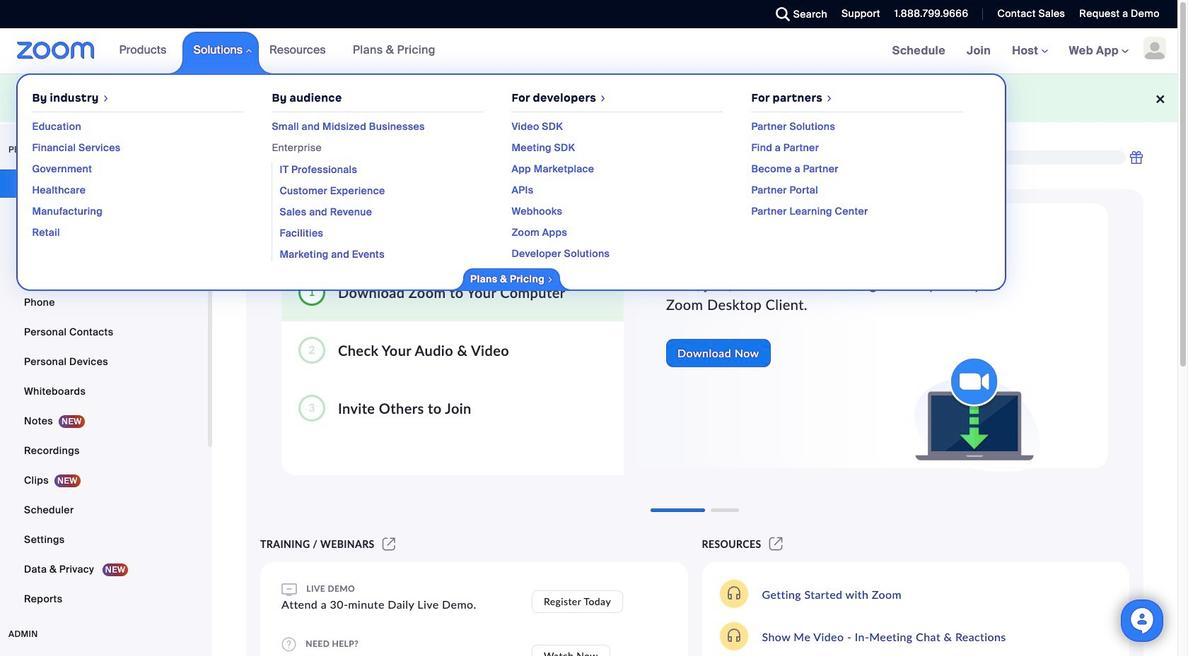 Task type: describe. For each thing, give the bounding box(es) containing it.
2 window new image from the left
[[767, 539, 785, 551]]

meetings navigation
[[882, 28, 1177, 74]]

profile picture image
[[1144, 37, 1166, 59]]



Task type: locate. For each thing, give the bounding box(es) containing it.
zoom logo image
[[17, 42, 94, 59]]

menu item
[[0, 655, 208, 657]]

1 horizontal spatial window new image
[[767, 539, 785, 551]]

window new image
[[380, 539, 398, 551], [767, 539, 785, 551]]

product information navigation
[[17, 28, 1007, 291]]

banner
[[0, 28, 1177, 291]]

footer
[[0, 74, 1177, 122]]

1 window new image from the left
[[380, 539, 398, 551]]

0 horizontal spatial window new image
[[380, 539, 398, 551]]

personal menu menu
[[0, 170, 208, 615]]



Task type: vqa. For each thing, say whether or not it's contained in the screenshot.
Close icon
no



